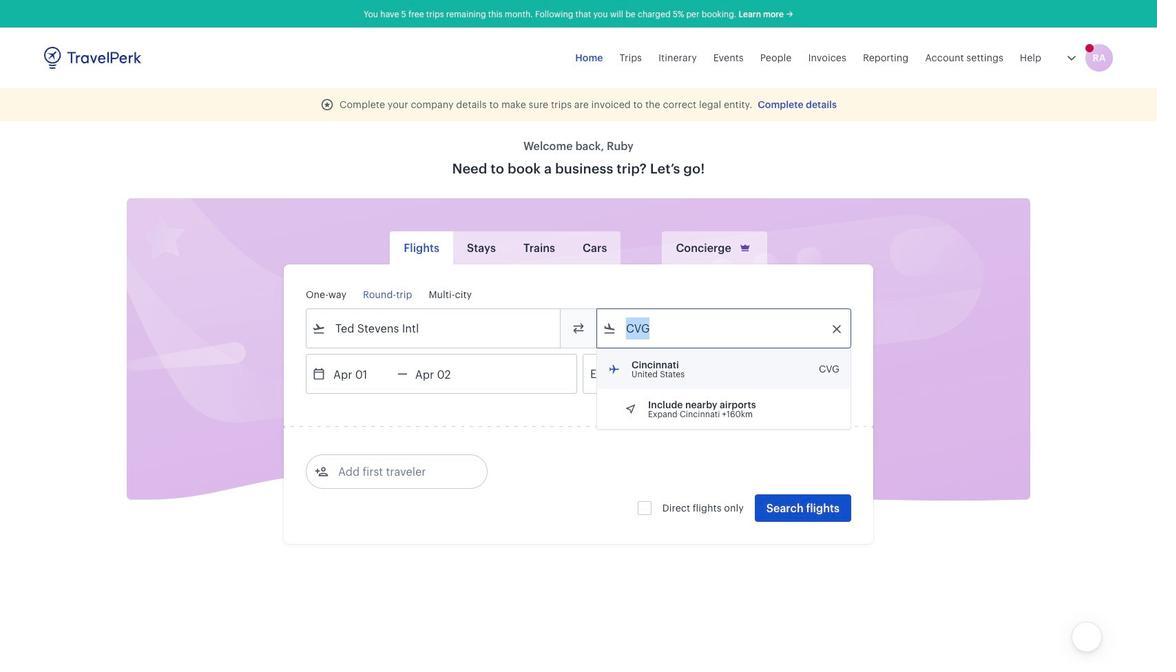 Task type: describe. For each thing, give the bounding box(es) containing it.
Add first traveler search field
[[329, 461, 472, 483]]



Task type: locate. For each thing, give the bounding box(es) containing it.
Return text field
[[408, 355, 479, 393]]

To search field
[[617, 318, 833, 340]]

From search field
[[326, 318, 542, 340]]

Depart text field
[[326, 355, 398, 393]]



Task type: vqa. For each thing, say whether or not it's contained in the screenshot.
Move Backward To Switch To The Previous Month. icon
no



